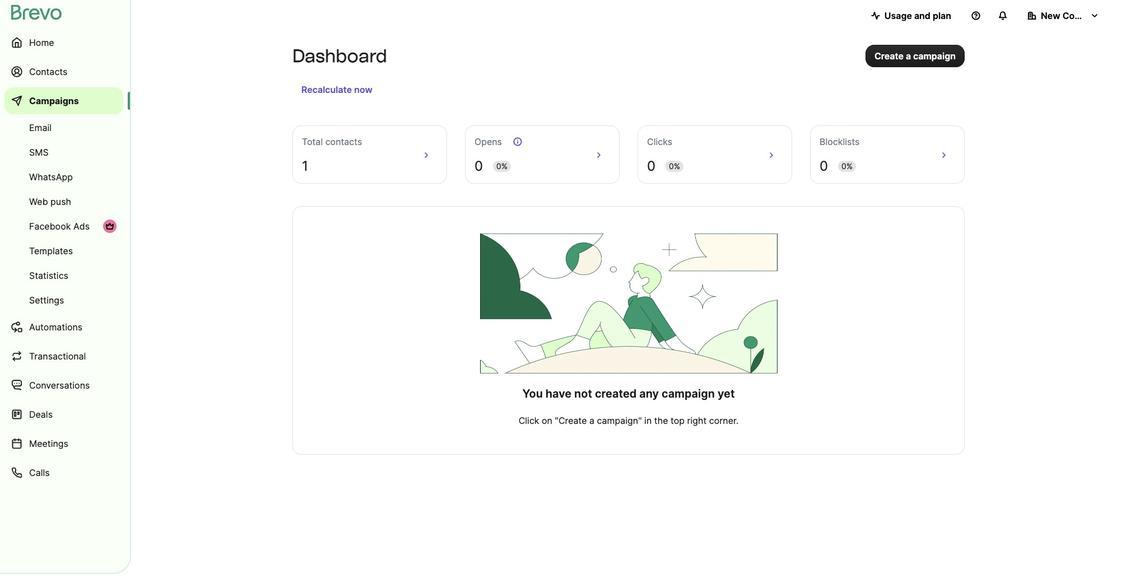 Task type: describe. For each thing, give the bounding box(es) containing it.
1 vertical spatial a
[[590, 415, 595, 427]]

facebook ads
[[29, 221, 90, 232]]

home link
[[4, 29, 123, 56]]

new company
[[1041, 10, 1105, 21]]

not
[[575, 387, 593, 401]]

opens
[[475, 136, 502, 147]]

in
[[645, 415, 652, 427]]

dashboard
[[293, 45, 387, 67]]

0% for clicks
[[669, 161, 681, 171]]

1
[[302, 158, 308, 174]]

you have not created any campaign yet
[[523, 387, 735, 401]]

contacts link
[[4, 58, 123, 85]]

the
[[655, 415, 668, 427]]

ads
[[73, 221, 90, 232]]

1 0 from the left
[[475, 158, 483, 174]]

clicks
[[647, 136, 673, 147]]

have
[[546, 387, 572, 401]]

push
[[51, 196, 71, 207]]

right
[[688, 415, 707, 427]]

whatsapp link
[[4, 166, 123, 188]]

web
[[29, 196, 48, 207]]

deals link
[[4, 401, 123, 428]]

recalculate now
[[302, 84, 373, 95]]

web push link
[[4, 191, 123, 213]]

usage and plan
[[885, 10, 952, 21]]

0% for blocklists
[[842, 161, 853, 171]]

statistics
[[29, 270, 68, 281]]

calls link
[[4, 460, 123, 487]]

any
[[640, 387, 659, 401]]

transactional link
[[4, 343, 123, 370]]

contacts
[[29, 66, 67, 77]]

whatsapp
[[29, 172, 73, 183]]

automations
[[29, 322, 83, 333]]

total
[[302, 136, 323, 147]]

email link
[[4, 117, 123, 139]]

usage and plan button
[[862, 4, 961, 27]]

top
[[671, 415, 685, 427]]

0 for clicks
[[647, 158, 656, 174]]



Task type: vqa. For each thing, say whether or not it's contained in the screenshot.
"email."
no



Task type: locate. For each thing, give the bounding box(es) containing it.
a right "create at the bottom of page
[[590, 415, 595, 427]]

0 down clicks
[[647, 158, 656, 174]]

1 horizontal spatial 0%
[[669, 161, 681, 171]]

yet
[[718, 387, 735, 401]]

new
[[1041, 10, 1061, 21]]

0 horizontal spatial a
[[590, 415, 595, 427]]

2 horizontal spatial 0
[[820, 158, 828, 174]]

0%
[[497, 161, 508, 171], [669, 161, 681, 171], [842, 161, 853, 171]]

plan
[[933, 10, 952, 21]]

deals
[[29, 409, 53, 420]]

0 vertical spatial a
[[906, 50, 911, 62]]

campaign up the right
[[662, 387, 715, 401]]

3 0% from the left
[[842, 161, 853, 171]]

2 0 from the left
[[647, 158, 656, 174]]

3 0 from the left
[[820, 158, 828, 174]]

0 horizontal spatial 0%
[[497, 161, 508, 171]]

0% down clicks
[[669, 161, 681, 171]]

create a campaign button
[[866, 45, 965, 67]]

create a campaign
[[875, 50, 956, 62]]

conversations link
[[4, 372, 123, 399]]

contacts
[[325, 136, 362, 147]]

calls
[[29, 467, 50, 479]]

settings
[[29, 295, 64, 306]]

facebook ads link
[[4, 215, 123, 238]]

campaign down plan
[[914, 50, 956, 62]]

1 horizontal spatial campaign
[[914, 50, 956, 62]]

meetings link
[[4, 430, 123, 457]]

campaign inside create a campaign button
[[914, 50, 956, 62]]

sms link
[[4, 141, 123, 164]]

statistics link
[[4, 265, 123, 287]]

1 horizontal spatial 0
[[647, 158, 656, 174]]

templates
[[29, 246, 73, 257]]

recalculate now button
[[297, 81, 377, 99]]

0 horizontal spatial campaign
[[662, 387, 715, 401]]

click on "create a campaign" in the top right corner.
[[519, 415, 739, 427]]

left___rvooi image
[[105, 222, 114, 231]]

on
[[542, 415, 553, 427]]

0% down opens
[[497, 161, 508, 171]]

0 horizontal spatial 0
[[475, 158, 483, 174]]

usage
[[885, 10, 912, 21]]

total contacts
[[302, 136, 362, 147]]

created
[[595, 387, 637, 401]]

0 vertical spatial campaign
[[914, 50, 956, 62]]

0 down opens
[[475, 158, 483, 174]]

new company button
[[1019, 4, 1109, 27]]

settings link
[[4, 289, 123, 312]]

you
[[523, 387, 543, 401]]

transactional
[[29, 351, 86, 362]]

corner.
[[710, 415, 739, 427]]

and
[[915, 10, 931, 21]]

home
[[29, 37, 54, 48]]

web push
[[29, 196, 71, 207]]

campaign"
[[597, 415, 642, 427]]

conversations
[[29, 380, 90, 391]]

create
[[875, 50, 904, 62]]

facebook
[[29, 221, 71, 232]]

1 0% from the left
[[497, 161, 508, 171]]

a
[[906, 50, 911, 62], [590, 415, 595, 427]]

1 horizontal spatial a
[[906, 50, 911, 62]]

0% down blocklists
[[842, 161, 853, 171]]

a right create
[[906, 50, 911, 62]]

a inside button
[[906, 50, 911, 62]]

now
[[354, 84, 373, 95]]

blocklists
[[820, 136, 860, 147]]

2 0% from the left
[[669, 161, 681, 171]]

0 down blocklists
[[820, 158, 828, 174]]

email
[[29, 122, 52, 133]]

templates link
[[4, 240, 123, 262]]

campaigns
[[29, 95, 79, 106]]

1 vertical spatial campaign
[[662, 387, 715, 401]]

"create
[[555, 415, 587, 427]]

campaigns link
[[4, 87, 123, 114]]

0 for blocklists
[[820, 158, 828, 174]]

click
[[519, 415, 540, 427]]

company
[[1063, 10, 1105, 21]]

meetings
[[29, 438, 68, 450]]

2 horizontal spatial 0%
[[842, 161, 853, 171]]

automations link
[[4, 314, 123, 341]]

campaign
[[914, 50, 956, 62], [662, 387, 715, 401]]

0
[[475, 158, 483, 174], [647, 158, 656, 174], [820, 158, 828, 174]]

recalculate
[[302, 84, 352, 95]]

sms
[[29, 147, 49, 158]]



